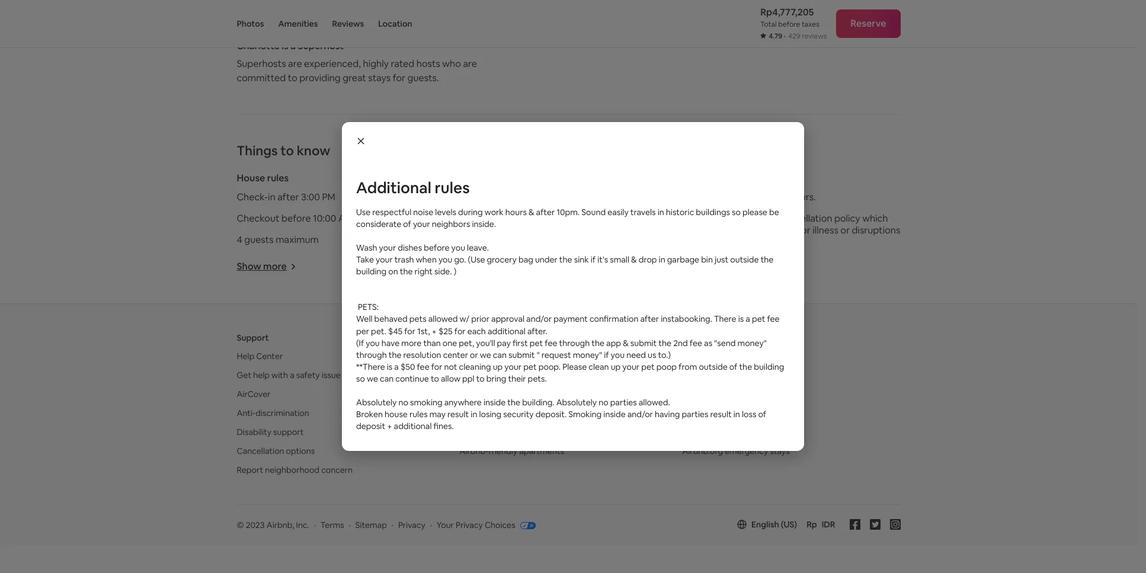 Task type: describe. For each thing, give the bounding box(es) containing it.
in down house rules
[[268, 191, 276, 203]]

investors link
[[683, 408, 717, 419]]

your down the noise
[[413, 219, 430, 230]]

photos
[[237, 18, 264, 29]]

additional rules
[[356, 178, 470, 198]]

one
[[443, 338, 457, 348]]

photos button
[[237, 0, 264, 47]]

is inside charlotte is a superhost superhosts are experienced, highly rated hosts who are committed to providing great stays for guests.
[[282, 40, 289, 52]]

reserve
[[851, 17, 886, 30]]

the down the have
[[389, 349, 402, 360]]

1 horizontal spatial through
[[559, 338, 590, 348]]

pet,
[[459, 338, 474, 348]]

0 horizontal spatial submit
[[509, 349, 535, 360]]

1 vertical spatial +
[[387, 421, 392, 431]]

if inside review the host's full cancellation policy which applies even if you cancel for illness or disruptions caused by covid-19.
[[742, 224, 747, 237]]

1 vertical spatial alarm
[[493, 234, 517, 246]]

pet down after.
[[530, 338, 543, 348]]

to right ppl
[[476, 373, 485, 384]]

well
[[356, 314, 373, 325]]

in right travels
[[658, 207, 664, 218]]

2 no from the left
[[599, 397, 608, 408]]

the down 19.
[[761, 255, 774, 265]]

2 vertical spatial is
[[387, 361, 393, 372]]

your
[[437, 520, 454, 531]]

for left 48
[[762, 191, 774, 203]]

help
[[253, 370, 270, 381]]

for inside charlotte is a superhost superhosts are experienced, highly rated hosts who are committed to providing great stays for guests.
[[393, 72, 405, 84]]

house rules dialog
[[342, 122, 804, 451]]

small
[[610, 255, 629, 265]]

pets
[[409, 314, 427, 325]]

drop
[[639, 255, 657, 265]]

for left the not
[[431, 361, 442, 372]]

forum
[[506, 408, 530, 419]]

review
[[686, 212, 717, 225]]

get
[[237, 370, 251, 381]]

things to know
[[237, 142, 330, 159]]

the left app on the bottom of page
[[592, 338, 605, 348]]

building.
[[522, 397, 555, 408]]

2 horizontal spatial show more button
[[686, 263, 745, 275]]

amenities
[[278, 18, 318, 29]]

hosting resources link
[[460, 389, 529, 400]]

for inside review the host's full cancellation policy which applies even if you cancel for illness or disruptions caused by covid-19.
[[798, 224, 811, 237]]

fee right there
[[767, 314, 780, 325]]

additional rules element
[[342, 122, 804, 160]]

a right there
[[746, 314, 750, 325]]

navigate to instagram image
[[890, 519, 901, 530]]

easily
[[608, 207, 629, 218]]

english
[[752, 519, 779, 530]]

a right with
[[290, 370, 294, 381]]

pet up the pets.
[[523, 361, 537, 372]]

friendly
[[489, 446, 518, 457]]

under
[[535, 255, 558, 265]]

2 vertical spatial of
[[758, 409, 766, 419]]

4 guests maximum
[[237, 234, 319, 246]]

house
[[237, 172, 265, 184]]

w/
[[460, 314, 470, 325]]

0 horizontal spatial of
[[403, 219, 411, 230]]

guests
[[244, 234, 274, 246]]

options
[[286, 446, 315, 457]]

show more for alarm
[[461, 260, 511, 273]]

the left sink
[[559, 255, 572, 265]]

providing
[[299, 72, 341, 84]]

privacy inside 'your privacy choices' link
[[456, 520, 483, 531]]

2 horizontal spatial is
[[738, 314, 744, 325]]

to inside charlotte is a superhost superhosts are experienced, highly rated hosts who are committed to providing great stays for guests.
[[288, 72, 297, 84]]

2023
[[246, 520, 265, 531]]

camera/recording
[[499, 191, 578, 203]]

hosting resources
[[460, 389, 529, 400]]

disability
[[237, 427, 271, 438]]

right
[[415, 266, 433, 277]]

carbon
[[461, 212, 494, 225]]

neighborhood
[[265, 465, 320, 475]]

bag
[[519, 255, 533, 265]]

0 vertical spatial building
[[356, 266, 387, 277]]

your down pay
[[487, 351, 504, 362]]

0 vertical spatial submit
[[631, 338, 657, 348]]

new
[[683, 370, 700, 381]]

navigate to facebook image
[[850, 519, 860, 530]]

allow
[[441, 373, 461, 384]]

pet down the us on the bottom of the page
[[641, 361, 655, 372]]

$50
[[401, 361, 415, 372]]

clean
[[589, 361, 609, 372]]

& right app on the bottom of page
[[623, 338, 629, 348]]

the inside review the host's full cancellation policy which applies even if you cancel for illness or disruptions caused by covid-19.
[[719, 212, 733, 225]]

)
[[454, 266, 457, 277]]

even
[[719, 224, 740, 237]]

experienced,
[[304, 58, 361, 70]]

cancellation options
[[237, 446, 315, 457]]

airbnb-friendly apartments
[[460, 446, 564, 457]]

airbnb,
[[267, 520, 294, 531]]

disruptions
[[852, 224, 901, 237]]

& right safety at the top of page
[[492, 172, 499, 184]]

great
[[343, 72, 366, 84]]

2 vertical spatial after
[[640, 314, 659, 325]]

maximum
[[276, 234, 319, 246]]

2 vertical spatial if
[[604, 349, 609, 360]]

2 absolutely from the left
[[556, 397, 597, 408]]

1 horizontal spatial of
[[730, 361, 738, 372]]

$25
[[439, 326, 453, 336]]

fee left as
[[690, 338, 702, 348]]

may
[[430, 409, 446, 419]]

safety
[[461, 172, 490, 184]]

charlotte is a superhost superhosts are experienced, highly rated hosts who are committed to providing great stays for guests.
[[237, 40, 477, 84]]

to left allow
[[431, 373, 439, 384]]

in down anywhere on the bottom of the page
[[471, 409, 477, 419]]

1 horizontal spatial we
[[480, 349, 491, 360]]

0 horizontal spatial so
[[356, 373, 365, 384]]

hosts
[[417, 58, 440, 70]]

get help with a safety issue link
[[237, 370, 341, 381]]

inc.
[[296, 520, 309, 531]]

1 horizontal spatial ·
[[784, 31, 786, 41]]

airbnb.org
[[683, 446, 723, 457]]

1 absolutely from the left
[[356, 397, 397, 408]]

1 result from the left
[[448, 409, 469, 419]]

for down w/
[[455, 326, 466, 336]]

1 vertical spatial money"
[[573, 349, 602, 360]]

2 are from the left
[[463, 58, 477, 70]]

am
[[338, 212, 353, 225]]

behaved
[[374, 314, 408, 325]]

a inside charlotte is a superhost superhosts are experienced, highly rated hosts who are committed to providing great stays for guests.
[[291, 40, 296, 52]]

reserve button
[[836, 9, 901, 38]]

the down trash
[[400, 266, 413, 277]]

1 horizontal spatial additional
[[488, 326, 526, 336]]

center
[[256, 351, 283, 362]]

1 vertical spatial stays
[[770, 446, 790, 457]]

0 horizontal spatial can
[[380, 373, 394, 384]]

1 vertical spatial we
[[367, 373, 378, 384]]

each
[[467, 326, 486, 336]]

1 horizontal spatial parties
[[682, 409, 709, 419]]

0 horizontal spatial parties
[[610, 397, 637, 408]]

0 horizontal spatial inside
[[484, 397, 506, 408]]

4.79
[[769, 31, 783, 41]]

your up trash
[[379, 243, 396, 253]]

show for smoke
[[461, 260, 486, 273]]

safety & property
[[461, 172, 541, 184]]

property
[[501, 172, 541, 184]]

allowed
[[428, 314, 458, 325]]

use
[[356, 207, 371, 218]]

rp4,777,205
[[761, 6, 814, 18]]

2 horizontal spatial show more
[[686, 263, 736, 275]]

side.
[[435, 266, 452, 277]]

pets:
[[358, 302, 379, 313]]

report neighborhood concern link
[[237, 465, 353, 475]]

1 horizontal spatial and/or
[[628, 409, 653, 419]]

sound
[[582, 207, 606, 218]]

more down 'by'
[[712, 263, 736, 275]]

cancel
[[767, 224, 796, 237]]

a left '$50'
[[394, 361, 399, 372]]

1 horizontal spatial inside
[[604, 409, 626, 419]]

2 horizontal spatial show
[[686, 263, 710, 275]]

rp4,777,205 total before taxes
[[761, 6, 820, 29]]

for left their
[[495, 370, 506, 381]]

you inside review the host's full cancellation policy which applies even if you cancel for illness or disruptions caused by covid-19.
[[749, 224, 765, 237]]

emergency
[[725, 446, 768, 457]]

show more button for alarm
[[461, 260, 521, 273]]

pet right there
[[752, 314, 765, 325]]

airbnb for airbnb your home
[[460, 351, 486, 362]]

superhosts
[[237, 58, 286, 70]]

first
[[513, 338, 528, 348]]

pets.
[[528, 373, 547, 384]]

$45
[[388, 326, 403, 336]]

please
[[563, 361, 587, 372]]

(us)
[[781, 519, 797, 530]]

navigate to twitter image
[[870, 519, 880, 530]]

1 vertical spatial ·
[[314, 520, 316, 531]]

or inside the use respectful noise levels during work hours & after 10pm. sound easily travels in historic buildings so please be considerate of your neighbors inside. wash your dishes before you leave. take your trash when you go. (use grocery bag under the sink if it's small & drop in garbage bin just outside the building on the right side. ) pets: well behaved pets allowed w/ prior approval and/or payment confirmation after instabooking. there is a pet fee per pet. $45 for 1st, + $25 for each additional after. (if you have more than one pet, you'll pay first pet fee through the app & submit the 2nd fee as "send money" through the resolution center or we can submit " request money" if you need us to.) **there is a $50 fee for not cleaning up your pet poop. please clean up your pet poop from outside of the building so we can continue to allow ppl to bring their pets. absolutely no smoking anywhere inside the building. absolutely no parties allowed. broken house rules may result in losing security deposit. smoking inside and/or having parties result in loss of deposit + additional fines.
[[470, 349, 478, 360]]

rated
[[391, 58, 414, 70]]

broken
[[356, 409, 383, 419]]

total
[[761, 20, 777, 29]]



Task type: locate. For each thing, give the bounding box(es) containing it.
submit down first
[[509, 349, 535, 360]]

ppl
[[462, 373, 475, 384]]

0 horizontal spatial ·
[[314, 520, 316, 531]]

noise
[[413, 207, 433, 218]]

request
[[542, 349, 571, 360]]

house
[[385, 409, 408, 419]]

result left loss
[[710, 409, 732, 419]]

airbnb down pet,
[[460, 351, 486, 362]]

privacy right your
[[456, 520, 483, 531]]

more right "(use"
[[488, 260, 511, 273]]

pet.
[[371, 326, 386, 336]]

disability support
[[237, 427, 304, 438]]

10:00
[[313, 212, 336, 225]]

outside down covid-
[[730, 255, 759, 265]]

or inside review the host's full cancellation policy which applies even if you cancel for illness or disruptions caused by covid-19.
[[841, 224, 850, 237]]

free
[[686, 191, 705, 203]]

1 vertical spatial cancellation
[[780, 212, 832, 225]]

from
[[679, 361, 697, 372]]

1 vertical spatial can
[[380, 373, 394, 384]]

&
[[492, 172, 499, 184], [529, 207, 534, 218], [631, 255, 637, 265], [623, 338, 629, 348]]

show for 4
[[237, 260, 261, 273]]

as
[[704, 338, 713, 348]]

when
[[416, 255, 437, 265]]

before down rp4,777,205
[[778, 20, 800, 29]]

10pm.
[[557, 207, 580, 218]]

· right inc.
[[314, 520, 316, 531]]

1 horizontal spatial show more button
[[461, 260, 521, 273]]

0 vertical spatial of
[[403, 219, 411, 230]]

0 horizontal spatial and/or
[[526, 314, 552, 325]]

anywhere
[[444, 397, 482, 408]]

check-
[[237, 191, 268, 203]]

before inside rp4,777,205 total before taxes
[[778, 20, 800, 29]]

1 horizontal spatial rules
[[410, 409, 428, 419]]

1 vertical spatial through
[[356, 349, 387, 360]]

anti-discrimination
[[237, 408, 309, 419]]

0 vertical spatial money"
[[738, 338, 767, 348]]

cancellation inside review the host's full cancellation policy which applies even if you cancel for illness or disruptions caused by covid-19.
[[780, 212, 832, 225]]

2 horizontal spatial rules
[[435, 178, 470, 198]]

you up go. at the left
[[451, 243, 465, 253]]

0 horizontal spatial stays
[[368, 72, 391, 84]]

alarm up grocery
[[493, 234, 517, 246]]

inside right smoking on the bottom of page
[[604, 409, 626, 419]]

the right "features" at the bottom right of page
[[739, 361, 752, 372]]

you down app on the bottom of page
[[611, 349, 625, 360]]

you right (if
[[366, 338, 380, 348]]

cancellation down "hours."
[[780, 212, 832, 225]]

hosting for hosting
[[460, 333, 490, 343]]

your up their
[[505, 361, 522, 372]]

rp
[[807, 519, 817, 530]]

stays inside charlotte is a superhost superhosts are experienced, highly rated hosts who are committed to providing great stays for guests.
[[368, 72, 391, 84]]

hosting
[[460, 333, 490, 343], [460, 389, 489, 400]]

0 horizontal spatial or
[[470, 349, 478, 360]]

features
[[702, 370, 733, 381]]

if right even
[[742, 224, 747, 237]]

report
[[237, 465, 263, 475]]

in left loss
[[734, 409, 740, 419]]

to
[[288, 72, 297, 84], [281, 142, 294, 159], [431, 373, 439, 384], [476, 373, 485, 384]]

1 horizontal spatial show more
[[461, 260, 511, 273]]

disability support link
[[237, 427, 304, 438]]

0 vertical spatial additional
[[488, 326, 526, 336]]

charlotte
[[237, 40, 280, 52]]

instabooking.
[[661, 314, 712, 325]]

1 horizontal spatial or
[[841, 224, 850, 237]]

hours.
[[789, 191, 816, 203]]

parties left allowed.
[[610, 397, 637, 408]]

money" up clean
[[573, 349, 602, 360]]

alarm down camera/recording
[[542, 212, 566, 225]]

2 horizontal spatial before
[[778, 20, 800, 29]]

1 horizontal spatial building
[[754, 361, 784, 372]]

1 up from the left
[[493, 361, 503, 372]]

show more button down 'by'
[[686, 263, 745, 275]]

0 horizontal spatial no
[[399, 397, 408, 408]]

help
[[237, 351, 254, 362]]

we down **there
[[367, 373, 378, 384]]

2 vertical spatial before
[[424, 243, 450, 253]]

show down 4
[[237, 260, 261, 273]]

0 vertical spatial aircover
[[460, 370, 493, 381]]

1 horizontal spatial are
[[463, 58, 477, 70]]

submit up need
[[631, 338, 657, 348]]

location
[[378, 18, 412, 29]]

rules for house rules
[[267, 172, 289, 184]]

1 vertical spatial of
[[730, 361, 738, 372]]

rules up the levels
[[435, 178, 470, 198]]

0 horizontal spatial result
[[448, 409, 469, 419]]

1 horizontal spatial absolutely
[[556, 397, 597, 408]]

up up bring
[[493, 361, 503, 372]]

1 no from the left
[[399, 397, 408, 408]]

2 privacy from the left
[[456, 520, 483, 531]]

up right clean
[[611, 361, 621, 372]]

0 vertical spatial ·
[[784, 31, 786, 41]]

0 horizontal spatial building
[[356, 266, 387, 277]]

discrimination
[[256, 408, 309, 419]]

money"
[[738, 338, 767, 348], [573, 349, 602, 360]]

2 horizontal spatial if
[[742, 224, 747, 237]]

1 vertical spatial so
[[356, 373, 365, 384]]

there
[[714, 314, 736, 325]]

1 vertical spatial outside
[[699, 361, 728, 372]]

0 horizontal spatial absolutely
[[356, 397, 397, 408]]

**there
[[356, 361, 385, 372]]

to left providing
[[288, 72, 297, 84]]

+
[[432, 326, 437, 336], [387, 421, 392, 431]]

before inside the use respectful noise levels during work hours & after 10pm. sound easily travels in historic buildings so please be considerate of your neighbors inside. wash your dishes before you leave. take your trash when you go. (use grocery bag under the sink if it's small & drop in garbage bin just outside the building on the right side. ) pets: well behaved pets allowed w/ prior approval and/or payment confirmation after instabooking. there is a pet fee per pet. $45 for 1st, + $25 for each additional after. (if you have more than one pet, you'll pay first pet fee through the app & submit the 2nd fee as "send money" through the resolution center or we can submit " request money" if you need us to.) **there is a $50 fee for not cleaning up your pet poop. please clean up your pet poop from outside of the building so we can continue to allow ppl to bring their pets. absolutely no smoking anywhere inside the building. absolutely no parties allowed. broken house rules may result in losing security deposit. smoking inside and/or having parties result in loss of deposit + additional fines.
[[424, 243, 450, 253]]

caused
[[686, 236, 717, 248]]

taxes
[[802, 20, 820, 29]]

the left host's
[[719, 212, 733, 225]]

historic
[[666, 207, 694, 218]]

0 vertical spatial is
[[282, 40, 289, 52]]

hosting down prior
[[460, 333, 490, 343]]

after down camera/recording
[[536, 207, 555, 218]]

checkout before 10:00 am
[[237, 212, 353, 225]]

sitemap link
[[355, 520, 387, 531]]

after left '3:00' at the top of the page
[[278, 191, 299, 203]]

monoxide
[[496, 212, 540, 225]]

1 horizontal spatial money"
[[738, 338, 767, 348]]

1 are from the left
[[288, 58, 302, 70]]

smoke alarm
[[461, 234, 517, 246]]

0 horizontal spatial after
[[278, 191, 299, 203]]

1 vertical spatial if
[[591, 255, 596, 265]]

money" right the "send
[[738, 338, 767, 348]]

0 vertical spatial before
[[778, 20, 800, 29]]

help center
[[237, 351, 283, 362]]

of down the "send
[[730, 361, 738, 372]]

additional down 'house'
[[394, 421, 432, 431]]

allowed.
[[639, 397, 670, 408]]

aircover link
[[237, 389, 271, 400]]

0 horizontal spatial are
[[288, 58, 302, 70]]

1 horizontal spatial submit
[[631, 338, 657, 348]]

additional
[[488, 326, 526, 336], [394, 421, 432, 431]]

be
[[769, 207, 779, 218]]

choices
[[485, 520, 515, 531]]

rules down smoking
[[410, 409, 428, 419]]

2 result from the left
[[710, 409, 732, 419]]

1 vertical spatial before
[[282, 212, 311, 225]]

0 vertical spatial cancellation
[[707, 191, 759, 203]]

aircover for aircover link
[[237, 389, 271, 400]]

can down **there
[[380, 373, 394, 384]]

more up resolution
[[401, 338, 422, 348]]

no up smoking on the bottom of page
[[599, 397, 608, 408]]

1 vertical spatial is
[[738, 314, 744, 325]]

1 vertical spatial after
[[536, 207, 555, 218]]

you up side.
[[439, 255, 452, 265]]

per
[[356, 326, 369, 336]]

1 horizontal spatial is
[[387, 361, 393, 372]]

show more button down leave.
[[461, 260, 521, 273]]

not
[[444, 361, 457, 372]]

1 horizontal spatial +
[[432, 326, 437, 336]]

through up request
[[559, 338, 590, 348]]

1 horizontal spatial up
[[611, 361, 621, 372]]

investors
[[683, 408, 717, 419]]

please
[[743, 207, 767, 218]]

aircover for aircover for hosts
[[460, 370, 493, 381]]

1 horizontal spatial cancellation
[[780, 212, 832, 225]]

1 horizontal spatial can
[[493, 349, 507, 360]]

so
[[732, 207, 741, 218], [356, 373, 365, 384]]

2 horizontal spatial of
[[758, 409, 766, 419]]

so down **there
[[356, 373, 365, 384]]

1 horizontal spatial outside
[[730, 255, 759, 265]]

fee up request
[[545, 338, 557, 348]]

if
[[742, 224, 747, 237], [591, 255, 596, 265], [604, 349, 609, 360]]

and/or up after.
[[526, 314, 552, 325]]

or up the cleaning
[[470, 349, 478, 360]]

(use
[[468, 255, 485, 265]]

show more button down guests
[[237, 260, 296, 273]]

for down the rated
[[393, 72, 405, 84]]

more down 4 guests maximum
[[263, 260, 287, 273]]

show more button for guests
[[237, 260, 296, 273]]

0 horizontal spatial through
[[356, 349, 387, 360]]

travels
[[631, 207, 656, 218]]

and/or down allowed.
[[628, 409, 653, 419]]

0 horizontal spatial aircover
[[237, 389, 271, 400]]

continue
[[396, 373, 429, 384]]

before up maximum
[[282, 212, 311, 225]]

leave.
[[467, 243, 489, 253]]

1 vertical spatial and/or
[[628, 409, 653, 419]]

for left 1st,
[[404, 326, 416, 336]]

respectful
[[372, 207, 412, 218]]

1 horizontal spatial alarm
[[542, 212, 566, 225]]

dishes
[[398, 243, 422, 253]]

to left "know"
[[281, 142, 294, 159]]

0 horizontal spatial cancellation
[[707, 191, 759, 203]]

1 privacy from the left
[[398, 520, 425, 531]]

applies
[[686, 224, 717, 237]]

© 2023 airbnb, inc.
[[237, 520, 309, 531]]

checkout
[[237, 212, 279, 225]]

1 vertical spatial aircover
[[237, 389, 271, 400]]

english (us) button
[[737, 519, 797, 530]]

new features
[[683, 370, 733, 381]]

us
[[648, 349, 656, 360]]

support
[[273, 427, 304, 438]]

1 hosting from the top
[[460, 333, 490, 343]]

so left please
[[732, 207, 741, 218]]

0 horizontal spatial alarm
[[493, 234, 517, 246]]

is left '$50'
[[387, 361, 393, 372]]

0 horizontal spatial show more
[[237, 260, 287, 273]]

rules inside the use respectful noise levels during work hours & after 10pm. sound easily travels in historic buildings so please be considerate of your neighbors inside. wash your dishes before you leave. take your trash when you go. (use grocery bag under the sink if it's small & drop in garbage bin just outside the building on the right side. ) pets: well behaved pets allowed w/ prior approval and/or payment confirmation after instabooking. there is a pet fee per pet. $45 for 1st, + $25 for each additional after. (if you have more than one pet, you'll pay first pet fee through the app & submit the 2nd fee as "send money" through the resolution center or we can submit " request money" if you need us to.) **there is a $50 fee for not cleaning up your pet poop. please clean up your pet poop from outside of the building so we can continue to allow ppl to bring their pets. absolutely no smoking anywhere inside the building. absolutely no parties allowed. broken house rules may result in losing security deposit. smoking inside and/or having parties result in loss of deposit + additional fines.
[[410, 409, 428, 419]]

0 vertical spatial parties
[[610, 397, 637, 408]]

0 vertical spatial or
[[841, 224, 850, 237]]

sitemap
[[355, 520, 387, 531]]

"
[[537, 349, 540, 360]]

are up providing
[[288, 58, 302, 70]]

0 vertical spatial outside
[[730, 255, 759, 265]]

airbnb-friendly apartments link
[[460, 446, 564, 457]]

0 horizontal spatial if
[[591, 255, 596, 265]]

the up forum
[[508, 397, 520, 408]]

1 horizontal spatial before
[[424, 243, 450, 253]]

0 horizontal spatial show more button
[[237, 260, 296, 273]]

no up 'house'
[[399, 397, 408, 408]]

confirmation
[[590, 314, 639, 325]]

1 vertical spatial additional
[[394, 421, 432, 431]]

your up on
[[376, 255, 393, 265]]

pm
[[322, 191, 335, 203]]

· right 4.79
[[784, 31, 786, 41]]

we down you'll
[[480, 349, 491, 360]]

in right drop on the right of page
[[659, 255, 665, 265]]

0 horizontal spatial +
[[387, 421, 392, 431]]

take
[[356, 255, 374, 265]]

0 horizontal spatial we
[[367, 373, 378, 384]]

security
[[503, 409, 534, 419]]

1 vertical spatial or
[[470, 349, 478, 360]]

reviews button
[[332, 0, 364, 47]]

go.
[[454, 255, 466, 265]]

fee down resolution
[[417, 361, 430, 372]]

hosting for hosting resources
[[460, 389, 489, 400]]

location button
[[378, 0, 412, 47]]

more inside the use respectful noise levels during work hours & after 10pm. sound easily travels in historic buildings so please be considerate of your neighbors inside. wash your dishes before you leave. take your trash when you go. (use grocery bag under the sink if it's small & drop in garbage bin just outside the building on the right side. ) pets: well behaved pets allowed w/ prior approval and/or payment confirmation after instabooking. there is a pet fee per pet. $45 for 1st, + $25 for each additional after. (if you have more than one pet, you'll pay first pet fee through the app & submit the 2nd fee as "send money" through the resolution center or we can submit " request money" if you need us to.) **there is a $50 fee for not cleaning up your pet poop. please clean up your pet poop from outside of the building so we can continue to allow ppl to bring their pets. absolutely no smoking anywhere inside the building. absolutely no parties allowed. broken house rules may result in losing security deposit. smoking inside and/or having parties result in loss of deposit + additional fines.
[[401, 338, 422, 348]]

through up **there
[[356, 349, 387, 360]]

before up when
[[424, 243, 450, 253]]

0 horizontal spatial outside
[[699, 361, 728, 372]]

absolutely up smoking on the bottom of page
[[556, 397, 597, 408]]

show more down guests
[[237, 260, 287, 273]]

show left the just
[[686, 263, 710, 275]]

0 horizontal spatial is
[[282, 40, 289, 52]]

show more for guests
[[237, 260, 287, 273]]

1 horizontal spatial stays
[[770, 446, 790, 457]]

0 vertical spatial so
[[732, 207, 741, 218]]

rules for additional rules
[[435, 178, 470, 198]]

building up loss
[[754, 361, 784, 372]]

0 vertical spatial hosting
[[460, 333, 490, 343]]

1 vertical spatial building
[[754, 361, 784, 372]]

airbnb-
[[460, 446, 489, 457]]

outside down as
[[699, 361, 728, 372]]

1 vertical spatial hosting
[[460, 389, 489, 400]]

0 vertical spatial if
[[742, 224, 747, 237]]

terms
[[321, 520, 344, 531]]

& right hours
[[529, 207, 534, 218]]

check-in after 3:00 pm
[[237, 191, 335, 203]]

2 horizontal spatial after
[[640, 314, 659, 325]]

is down 'amenities'
[[282, 40, 289, 52]]

or right illness
[[841, 224, 850, 237]]

free cancellation for 48 hours.
[[686, 191, 816, 203]]

the up to.)
[[659, 338, 672, 348]]

1 horizontal spatial show
[[461, 260, 486, 273]]

hosting down ppl
[[460, 389, 489, 400]]

1 horizontal spatial after
[[536, 207, 555, 218]]

anti-discrimination link
[[237, 408, 309, 419]]

2 hosting from the top
[[460, 389, 489, 400]]

2 up from the left
[[611, 361, 621, 372]]

if down app on the bottom of page
[[604, 349, 609, 360]]

0 vertical spatial after
[[278, 191, 299, 203]]

reviews
[[802, 31, 827, 41]]

show more down caused at the top right of the page
[[686, 263, 736, 275]]

0 horizontal spatial show
[[237, 260, 261, 273]]

airbnb for airbnb
[[683, 333, 709, 343]]

& left drop on the right of page
[[631, 255, 637, 265]]

·
[[784, 31, 786, 41], [314, 520, 316, 531]]

your down need
[[623, 361, 640, 372]]

are
[[288, 58, 302, 70], [463, 58, 477, 70]]

1 vertical spatial submit
[[509, 349, 535, 360]]

show right )
[[461, 260, 486, 273]]



Task type: vqa. For each thing, say whether or not it's contained in the screenshot.
we
yes



